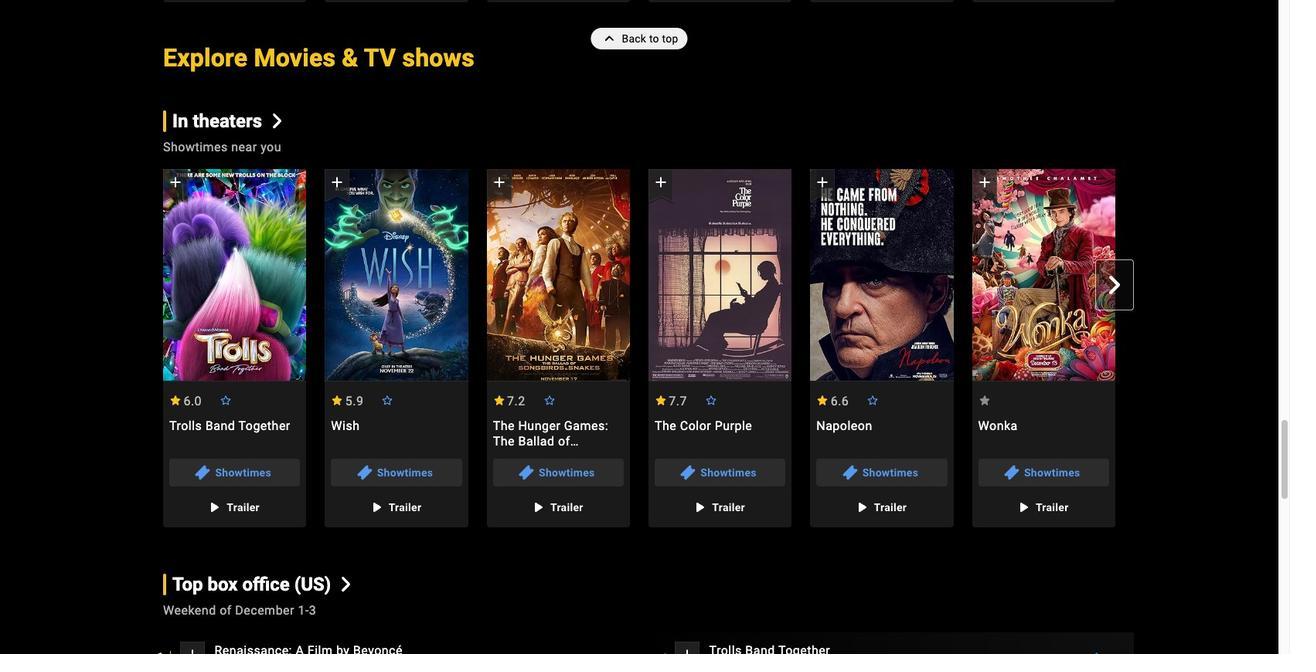 Task type: locate. For each thing, give the bounding box(es) containing it.
1 vertical spatial &
[[555, 450, 564, 464]]

star border inline image for 5.9
[[381, 396, 394, 406]]

6 trailer button from the left
[[1007, 494, 1081, 522]]

trailer button down snakes
[[521, 494, 596, 522]]

1 star border inline image from the left
[[381, 396, 394, 406]]

play arrow image for trolls band together
[[205, 498, 224, 517]]

1 vertical spatial of
[[220, 604, 232, 619]]

5.9
[[345, 394, 364, 409]]

trailer button for the color purple
[[683, 494, 758, 522]]

3 trailer from the left
[[550, 502, 583, 514]]

group containing 7.7
[[649, 170, 792, 528]]

4 trailer button from the left
[[683, 494, 758, 522]]

& left snakes
[[555, 450, 564, 464]]

to
[[649, 32, 659, 45]]

wish link
[[325, 419, 468, 450]]

showtimes button down napoleon link
[[817, 459, 948, 487]]

together
[[239, 419, 291, 433]]

back to top button
[[591, 28, 688, 49]]

play arrow image down songbirds
[[529, 498, 547, 517]]

the down 7.2
[[493, 419, 515, 433]]

1 ticket image from the left
[[194, 464, 212, 482]]

2 star border inline image from the left
[[543, 396, 556, 406]]

1 trailer from the left
[[227, 502, 260, 514]]

2 horizontal spatial chevron right inline image
[[1106, 276, 1124, 295]]

2 showtimes button from the left
[[331, 459, 462, 487]]

3 star inline image from the left
[[493, 396, 505, 406]]

1 horizontal spatial star border inline image
[[867, 396, 879, 406]]

2 star inline image from the left
[[331, 396, 344, 406]]

trailer down the color purple link at the bottom of page
[[712, 502, 745, 514]]

showtimes down wonka link
[[1024, 467, 1081, 479]]

2 horizontal spatial star inline image
[[979, 396, 991, 406]]

2 horizontal spatial star border inline image
[[705, 396, 717, 406]]

group
[[145, 170, 1277, 531], [163, 170, 306, 528], [163, 170, 306, 382], [325, 170, 468, 528], [325, 170, 468, 382], [487, 170, 630, 528], [487, 170, 630, 382], [649, 170, 792, 528], [649, 170, 792, 382], [811, 170, 954, 528], [811, 170, 954, 382], [972, 170, 1116, 382], [1134, 170, 1277, 528], [1134, 170, 1277, 382]]

showtimes down the color purple link at the bottom of page
[[701, 467, 757, 479]]

1 play arrow image from the left
[[205, 498, 224, 517]]

of down the box
[[220, 604, 232, 619]]

showtimes for 7.7
[[701, 467, 757, 479]]

of down games: on the left bottom of page
[[558, 434, 570, 449]]

showtimes for 6.0
[[215, 467, 271, 479]]

chevron right inline image inside in theaters link
[[270, 114, 284, 129]]

1 star inline image from the left
[[169, 396, 182, 406]]

showtimes button down the color purple link at the bottom of page
[[655, 459, 786, 487]]

play arrow image inside wonka group
[[1014, 498, 1033, 517]]

showtimes near you
[[163, 140, 281, 155]]

ticket image
[[1003, 464, 1021, 482]]

add image
[[166, 173, 185, 192], [490, 173, 508, 192], [814, 173, 832, 192], [184, 647, 202, 655]]

5 play arrow image from the left
[[1014, 498, 1033, 517]]

7.7
[[669, 394, 687, 409]]

5 trailer button from the left
[[845, 494, 920, 522]]

top
[[172, 574, 203, 596]]

shows
[[402, 43, 475, 72]]

play arrow image
[[853, 498, 871, 517]]

showtimes button for napoleon
[[817, 459, 948, 487]]

wonka image
[[972, 170, 1116, 382]]

star inline image left 5.9
[[331, 396, 344, 406]]

trailer button down wish link
[[359, 494, 434, 522]]

trailer down wonka link
[[1036, 502, 1069, 514]]

wonka link
[[972, 419, 1116, 450]]

trailer for napoleon
[[874, 502, 907, 514]]

star border inline image up the color purple
[[705, 396, 717, 406]]

1 star inline image from the left
[[655, 396, 667, 406]]

ticket image down color
[[679, 464, 698, 482]]

3 star border inline image from the left
[[705, 396, 717, 406]]

napoleon link
[[811, 419, 954, 450]]

0 vertical spatial &
[[342, 43, 358, 72]]

trailer
[[227, 502, 260, 514], [389, 502, 422, 514], [550, 502, 583, 514], [712, 502, 745, 514], [874, 502, 907, 514], [1036, 502, 1069, 514]]

2 play arrow image from the left
[[367, 498, 386, 517]]

showtimes button down trolls band together "link"
[[169, 459, 300, 487]]

trolls band togethershowtimes link image
[[1085, 652, 1104, 655]]

star border inline image
[[219, 396, 232, 406], [867, 396, 879, 406]]

ticket image down 'ballad'
[[517, 464, 536, 482]]

add image for wonka
[[975, 173, 994, 192]]

star inline image
[[169, 396, 182, 406], [331, 396, 344, 406], [493, 396, 505, 406]]

the down 7.7
[[655, 419, 677, 433]]

2 star border inline image from the left
[[867, 396, 879, 406]]

0 horizontal spatial star inline image
[[169, 396, 182, 406]]

4 trailer from the left
[[712, 502, 745, 514]]

you
[[261, 140, 281, 155]]

showtimes down snakes
[[539, 467, 595, 479]]

2 trailer from the left
[[389, 502, 422, 514]]

2 vertical spatial chevron right inline image
[[339, 578, 353, 593]]

showtimes button down 'ballad'
[[493, 459, 624, 487]]

wish image
[[325, 170, 468, 382]]

3 play arrow image from the left
[[529, 498, 547, 517]]

1 horizontal spatial of
[[558, 434, 570, 449]]

ticket image up play arrow icon
[[841, 464, 860, 482]]

5 trailer from the left
[[874, 502, 907, 514]]

showtimes for 7.2
[[539, 467, 595, 479]]

0 horizontal spatial star inline image
[[655, 396, 667, 406]]

0 vertical spatial of
[[558, 434, 570, 449]]

showtimes button for wish
[[331, 459, 462, 487]]

ticket image
[[194, 464, 212, 482], [355, 464, 374, 482], [517, 464, 536, 482], [679, 464, 698, 482], [841, 464, 860, 482]]

1 star border inline image from the left
[[219, 396, 232, 406]]

of inside 'the hunger games: the ballad of songbirds & snakes'
[[558, 434, 570, 449]]

trailer button for the hunger games: the ballad of songbirds & snakes
[[521, 494, 596, 522]]

0 horizontal spatial star border inline image
[[219, 396, 232, 406]]

4 showtimes button from the left
[[655, 459, 786, 487]]

trailer right play arrow icon
[[874, 502, 907, 514]]

1 horizontal spatial chevron right inline image
[[339, 578, 353, 593]]

star inline image left 7.2
[[493, 396, 505, 406]]

3 showtimes button from the left
[[493, 459, 624, 487]]

3 trailer button from the left
[[521, 494, 596, 522]]

showtimes button down wonka link
[[979, 459, 1109, 487]]

1 horizontal spatial &
[[555, 450, 564, 464]]

& left tv
[[342, 43, 358, 72]]

showtimes down wish link
[[377, 467, 433, 479]]

play arrow image down wish link
[[367, 498, 386, 517]]

0 vertical spatial chevron right inline image
[[270, 114, 284, 129]]

6.0
[[184, 394, 202, 409]]

showtimes button for wonka
[[979, 459, 1109, 487]]

trailer button for trolls band together
[[197, 494, 272, 522]]

trailer button
[[197, 494, 272, 522], [359, 494, 434, 522], [521, 494, 596, 522], [683, 494, 758, 522], [845, 494, 920, 522], [1007, 494, 1081, 522]]

2 horizontal spatial star inline image
[[493, 396, 505, 406]]

showtimes button down wish link
[[331, 459, 462, 487]]

in theaters link
[[163, 110, 284, 132]]

1 vertical spatial chevron right inline image
[[1106, 276, 1124, 295]]

weekend
[[163, 604, 216, 619]]

trolls band together image
[[163, 170, 306, 382]]

ticket image down the trolls
[[194, 464, 212, 482]]

play arrow image down ticket icon
[[1014, 498, 1033, 517]]

play arrow image
[[205, 498, 224, 517], [367, 498, 386, 517], [529, 498, 547, 517], [691, 498, 709, 517], [1014, 498, 1033, 517]]

star border inline image up "hunger"
[[543, 396, 556, 406]]

ticket image down wish link
[[355, 464, 374, 482]]

1 trailer button from the left
[[197, 494, 272, 522]]

0 horizontal spatial star border inline image
[[381, 396, 394, 406]]

star inline image left 7.7
[[655, 396, 667, 406]]

star inline image left 6.0
[[169, 396, 182, 406]]

trailer button down trolls band together "link"
[[197, 494, 272, 522]]

2 ticket image from the left
[[355, 464, 374, 482]]

the color purple link
[[649, 419, 792, 450]]

0 horizontal spatial chevron right inline image
[[270, 114, 284, 129]]

&
[[342, 43, 358, 72], [555, 450, 564, 464]]

star border inline image right the 6.6
[[867, 396, 879, 406]]

star inline image left the 6.6
[[817, 396, 829, 406]]

2 trailer button from the left
[[359, 494, 434, 522]]

napoleon image
[[811, 170, 954, 382]]

star inline image for 6.0
[[169, 396, 182, 406]]

the for the color purple
[[655, 419, 677, 433]]

trailer inside wonka group
[[1036, 502, 1069, 514]]

add image
[[328, 173, 347, 192], [652, 173, 670, 192], [975, 173, 994, 192], [678, 647, 697, 655]]

songbirds
[[493, 450, 552, 464]]

1 showtimes button from the left
[[169, 459, 300, 487]]

star border inline image up 'trolls band together'
[[219, 396, 232, 406]]

trailer down snakes
[[550, 502, 583, 514]]

star inline image
[[655, 396, 667, 406], [817, 396, 829, 406], [979, 396, 991, 406]]

showtimes button inside wonka group
[[979, 459, 1109, 487]]

play arrow image down trolls band together "link"
[[205, 498, 224, 517]]

showtimes
[[163, 140, 228, 155], [215, 467, 271, 479], [377, 467, 433, 479], [539, 467, 595, 479], [701, 467, 757, 479], [863, 467, 919, 479], [1024, 467, 1081, 479]]

1 horizontal spatial star inline image
[[817, 396, 829, 406]]

near
[[231, 140, 257, 155]]

5 showtimes button from the left
[[817, 459, 948, 487]]

trailer button down napoleon link
[[845, 494, 920, 522]]

2 star inline image from the left
[[817, 396, 829, 406]]

chevron right inline image
[[270, 114, 284, 129], [1106, 276, 1124, 295], [339, 578, 353, 593]]

top
[[662, 32, 679, 45]]

3
[[309, 604, 317, 619]]

december
[[235, 604, 295, 619]]

trailer for trolls band together
[[227, 502, 260, 514]]

star border inline image
[[381, 396, 394, 406], [543, 396, 556, 406], [705, 396, 717, 406]]

trolls band together link
[[163, 419, 306, 450]]

5 ticket image from the left
[[841, 464, 860, 482]]

back to top
[[622, 32, 679, 45]]

the
[[493, 419, 515, 433], [655, 419, 677, 433], [493, 434, 515, 449]]

the hunger games: the ballad of songbirds & snakes
[[493, 419, 609, 464]]

6 showtimes button from the left
[[979, 459, 1109, 487]]

the hunger games: the ballad of songbirds & snakes link
[[487, 419, 630, 464]]

3 star inline image from the left
[[979, 396, 991, 406]]

1 horizontal spatial star inline image
[[331, 396, 344, 406]]

showtimes down trolls band together "link"
[[215, 467, 271, 479]]

chevron right inline image inside "top box office (us)" link
[[339, 578, 353, 593]]

showtimes button
[[169, 459, 300, 487], [331, 459, 462, 487], [493, 459, 624, 487], [655, 459, 786, 487], [817, 459, 948, 487], [979, 459, 1109, 487]]

trailer button down ticket icon
[[1007, 494, 1081, 522]]

play arrow image down the color purple link at the bottom of page
[[691, 498, 709, 517]]

trailer button down the color purple link at the bottom of page
[[683, 494, 758, 522]]

3 ticket image from the left
[[517, 464, 536, 482]]

6 trailer from the left
[[1036, 502, 1069, 514]]

trailer down trolls band together "link"
[[227, 502, 260, 514]]

0 horizontal spatial &
[[342, 43, 358, 72]]

trailer button for wonka
[[1007, 494, 1081, 522]]

(us)
[[294, 574, 331, 596]]

4 play arrow image from the left
[[691, 498, 709, 517]]

trailer button for napoleon
[[845, 494, 920, 522]]

add image for 6.0
[[166, 173, 185, 192]]

showtimes down napoleon link
[[863, 467, 919, 479]]

play arrow image for the color purple
[[691, 498, 709, 517]]

chevron right inline image for in theaters
[[270, 114, 284, 129]]

star inline image up wonka
[[979, 396, 991, 406]]

of
[[558, 434, 570, 449], [220, 604, 232, 619]]

trailer down wish link
[[389, 502, 422, 514]]

add image for 7.2
[[490, 173, 508, 192]]

1 horizontal spatial star border inline image
[[543, 396, 556, 406]]

4 ticket image from the left
[[679, 464, 698, 482]]

hunger
[[518, 419, 561, 433]]

star inline image for 7.2
[[493, 396, 505, 406]]

star border inline image right 5.9
[[381, 396, 394, 406]]



Task type: vqa. For each thing, say whether or not it's contained in the screenshot.
Weekend
yes



Task type: describe. For each thing, give the bounding box(es) containing it.
napoleon
[[817, 419, 873, 433]]

office
[[242, 574, 290, 596]]

showtimes inside wonka group
[[1024, 467, 1081, 479]]

star border inline image for 6.6
[[867, 396, 879, 406]]

showtimes for 5.9
[[377, 467, 433, 479]]

ticket image for trolls band together
[[194, 464, 212, 482]]

add image for the color purple
[[652, 173, 670, 192]]

showtimes button for the hunger games: the ballad of songbirds & snakes
[[493, 459, 624, 487]]

showtimes button for the color purple
[[655, 459, 786, 487]]

group containing 5.9
[[325, 170, 468, 528]]

ticket image for the color purple
[[679, 464, 698, 482]]

6.6
[[831, 394, 849, 409]]

star border inline image for 7.7
[[705, 396, 717, 406]]

wonka
[[979, 419, 1018, 433]]

games:
[[564, 419, 609, 433]]

play arrow image for wonka
[[1014, 498, 1033, 517]]

weekend of december 1-3
[[163, 604, 317, 619]]

purple
[[715, 419, 753, 433]]

play arrow image for wish
[[367, 498, 386, 517]]

trailer button for wish
[[359, 494, 434, 522]]

trailer for wonka
[[1036, 502, 1069, 514]]

0 horizontal spatial of
[[220, 604, 232, 619]]

showtimes button for trolls band together
[[169, 459, 300, 487]]

top box office (us)
[[172, 574, 331, 596]]

explore
[[163, 43, 248, 72]]

trolls
[[169, 419, 202, 433]]

back
[[622, 32, 647, 45]]

trailer for the color purple
[[712, 502, 745, 514]]

snakes
[[567, 450, 609, 464]]

color
[[680, 419, 712, 433]]

wish
[[331, 419, 360, 433]]

band
[[206, 419, 235, 433]]

the up songbirds
[[493, 434, 515, 449]]

7.2
[[507, 394, 526, 409]]

top box office (us) link
[[163, 574, 353, 596]]

group containing 6.6
[[811, 170, 954, 528]]

the for the hunger games: the ballad of songbirds & snakes
[[493, 419, 515, 433]]

star inline image for 6.6
[[817, 396, 829, 406]]

theaters
[[193, 110, 262, 132]]

tv
[[364, 43, 396, 72]]

the color purple
[[655, 419, 753, 433]]

star border inline image for 7.2
[[543, 396, 556, 406]]

the hunger games: the ballad of songbirds & snakes image
[[487, 170, 630, 382]]

ballad
[[518, 434, 555, 449]]

trailer for wish
[[389, 502, 422, 514]]

movies
[[254, 43, 336, 72]]

showtimes down in
[[163, 140, 228, 155]]

star inline image for 5.9
[[331, 396, 344, 406]]

& inside 'the hunger games: the ballad of songbirds & snakes'
[[555, 450, 564, 464]]

in theaters
[[172, 110, 262, 132]]

showtimes for 6.6
[[863, 467, 919, 479]]

ticket image for wish
[[355, 464, 374, 482]]

explore movies & tv shows
[[163, 43, 475, 72]]

expand less image
[[600, 28, 622, 49]]

wonka group
[[972, 170, 1116, 528]]

the shift image
[[1134, 170, 1277, 382]]

add image for 6.6
[[814, 173, 832, 192]]

in
[[172, 110, 188, 132]]

play arrow image for the hunger games: the ballad of songbirds & snakes
[[529, 498, 547, 517]]

trolls band together
[[169, 419, 291, 433]]

ticket image for napoleon
[[841, 464, 860, 482]]

add image for wish
[[328, 173, 347, 192]]

star inline image for 7.7
[[655, 396, 667, 406]]

group containing 7.2
[[487, 170, 630, 528]]

box
[[208, 574, 238, 596]]

trailer for the hunger games: the ballad of songbirds & snakes
[[550, 502, 583, 514]]

ticket image for the hunger games: the ballad of songbirds & snakes
[[517, 464, 536, 482]]

star border inline image for 6.0
[[219, 396, 232, 406]]

chevron right inline image for top box office (us)
[[339, 578, 353, 593]]

the color purple image
[[649, 170, 792, 382]]

1-
[[298, 604, 309, 619]]



